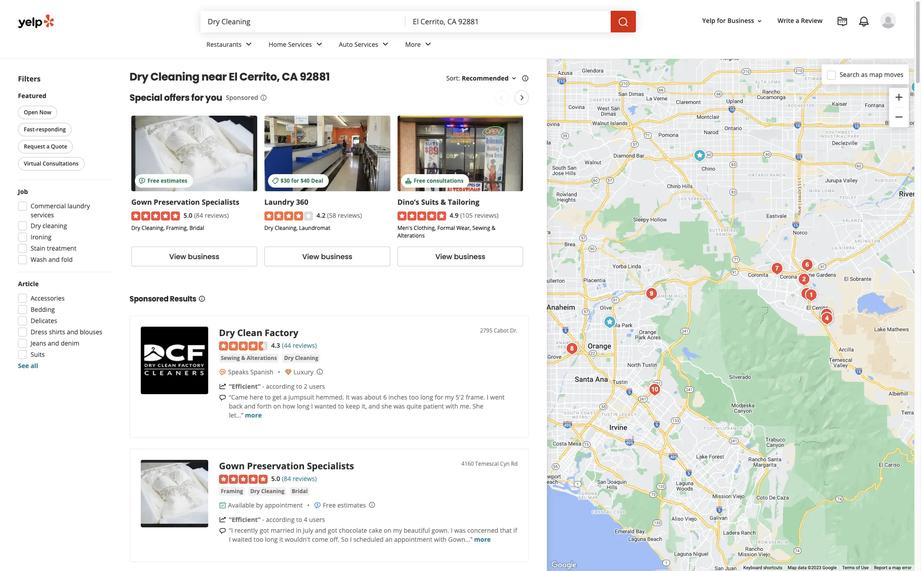 Task type: locate. For each thing, give the bounding box(es) containing it.
auto
[[339, 40, 353, 48]]

rd
[[511, 460, 518, 468]]

1 vertical spatial 16 speech v2 image
[[219, 527, 226, 534]]

on up an
[[384, 526, 392, 535]]

1 horizontal spatial free
[[323, 501, 336, 509]]

was up gown…" on the bottom of page
[[455, 526, 466, 535]]

laundry
[[265, 197, 294, 207]]

2 horizontal spatial view
[[436, 252, 453, 262]]

suits down jeans
[[31, 350, 45, 359]]

0 horizontal spatial specialists
[[202, 197, 240, 207]]

0 horizontal spatial view business
[[169, 252, 219, 262]]

1 horizontal spatial map
[[893, 565, 902, 570]]

1 24 chevron down v2 image from the left
[[244, 39, 254, 50]]

cleaning for clean
[[295, 354, 319, 362]]

recently
[[235, 526, 258, 535]]

0 horizontal spatial more
[[245, 411, 262, 420]]

free estimates right 16 free estimates v2 icon on the top left of page
[[148, 177, 187, 185]]

stain
[[31, 244, 45, 252]]

sewing
[[473, 224, 491, 232], [221, 354, 240, 362]]

estimates for 16 free estimates v2 image
[[338, 501, 366, 509]]

and up come
[[315, 526, 326, 535]]

5 star rating image up framing
[[219, 475, 268, 484]]

2 "efficient" from the top
[[229, 515, 261, 524]]

long up patient
[[421, 393, 433, 402]]

denim
[[61, 339, 79, 347]]

write a review
[[778, 16, 823, 25]]

suits up 4.9 star rating image
[[421, 197, 439, 207]]

2 vertical spatial &
[[241, 354, 245, 362]]

dry down the (44
[[284, 354, 294, 362]]

1 vertical spatial gown preservation specialists link
[[219, 460, 354, 472]]

view business link down the 'laundromat'
[[265, 247, 391, 267]]

0 vertical spatial -
[[262, 382, 264, 391]]

0 vertical spatial alterations
[[398, 232, 425, 240]]

0 vertical spatial specialists
[[202, 197, 240, 207]]

dry inside group
[[31, 221, 41, 230]]

(84 right 5.0 link
[[282, 474, 291, 483]]

dry up ironing on the top of the page
[[31, 221, 41, 230]]

1 horizontal spatial view
[[302, 252, 319, 262]]

cleaning up special offers for you
[[150, 69, 200, 84]]

cake
[[369, 526, 382, 535]]

dry cleaning down '(44 reviews)'
[[284, 354, 319, 362]]

16 available by appointment v2 image
[[219, 502, 226, 509]]

- for clean
[[262, 382, 264, 391]]

more link for specialists
[[474, 535, 491, 544]]

preservation
[[154, 197, 200, 207], [247, 460, 305, 472]]

view business for 360
[[302, 252, 353, 262]]

framing link
[[219, 487, 245, 496]]

according up get at the left bottom of the page
[[266, 382, 295, 391]]

request
[[24, 143, 45, 150]]

0 horizontal spatial (84
[[194, 211, 203, 220]]

shirts
[[49, 328, 65, 336]]

16 info v2 image
[[260, 94, 267, 101], [198, 295, 205, 303]]

gown preservation specialists link up 5.0 link
[[219, 460, 354, 472]]

specialists up 5.0 (84 reviews)
[[202, 197, 240, 207]]

cleaning,
[[142, 224, 165, 232], [275, 224, 298, 232]]

sponsored down el
[[226, 93, 258, 102]]

24 chevron down v2 image for restaurants
[[244, 39, 254, 50]]

& down 4.3 star rating image
[[241, 354, 245, 362]]

0 vertical spatial on
[[274, 402, 281, 411]]

0 horizontal spatial estimates
[[161, 177, 187, 185]]

1 vertical spatial more
[[474, 535, 491, 544]]

bridal
[[190, 224, 204, 232], [292, 487, 308, 495]]

cleaning down 5.0 link
[[261, 487, 285, 495]]

1 vertical spatial "efficient"
[[229, 515, 261, 524]]

0 horizontal spatial too
[[254, 535, 264, 544]]

for right yelp
[[718, 16, 726, 25]]

married
[[271, 526, 294, 535]]

more link
[[245, 411, 262, 420], [474, 535, 491, 544]]

was down 'inches'
[[394, 402, 405, 411]]

0 horizontal spatial free estimates
[[148, 177, 187, 185]]

2 none field from the left
[[413, 17, 604, 27]]

open
[[24, 108, 38, 116]]

1 vertical spatial preservation
[[247, 460, 305, 472]]

1 vertical spatial group
[[15, 187, 112, 267]]

keep
[[346, 402, 360, 411]]

with inside "came here to get a jumpsuit hemmed. it was about 6 inches too long for my 5'2 frame. i went back and forth on how long i wanted to keep it, and she was quite patient with me. she let…"
[[446, 402, 459, 411]]

1 horizontal spatial more link
[[474, 535, 491, 544]]

dry cleaning link for factory
[[282, 354, 320, 363]]

1 horizontal spatial business
[[321, 252, 353, 262]]

sponsored for sponsored results
[[130, 294, 169, 304]]

dry cleaning link for specialists
[[249, 487, 286, 496]]

1 horizontal spatial services
[[355, 40, 379, 48]]

wash and fold
[[31, 255, 73, 264]]

0 vertical spatial 5.0
[[184, 211, 193, 220]]

16 speaks spanish v2 image
[[219, 369, 226, 376]]

- for preservation
[[262, 515, 264, 524]]

gown preservation specialists up 5.0 link
[[219, 460, 354, 472]]

appointment inside "i recently got married in july and got chocolate cake on my beautiful gown. i was concerned that if i waited too long it wouldn't come off. so i scheduled an appointment with gown…"
[[394, 535, 433, 544]]

16 trending v2 image down 16 available by appointment v2 icon on the left of page
[[219, 516, 226, 523]]

reviews) for laundry 360
[[338, 211, 362, 220]]

suds and bubbles laundry services image
[[691, 147, 709, 165]]

2 view from the left
[[302, 252, 319, 262]]

1 view business link from the left
[[131, 247, 257, 267]]

0 vertical spatial 5 star rating image
[[131, 212, 180, 221]]

1 - from the top
[[262, 382, 264, 391]]

view business link down framing,
[[131, 247, 257, 267]]

dry cleaning button for factory
[[282, 354, 320, 363]]

alterations down 4.9 star rating image
[[398, 232, 425, 240]]

users
[[309, 382, 325, 391], [309, 515, 325, 524]]

services right home at the left top
[[288, 40, 312, 48]]

16 luxury v2 image
[[285, 369, 292, 376]]

cleaning, left framing,
[[142, 224, 165, 232]]

16 chevron down v2 image
[[757, 17, 764, 25]]

1 horizontal spatial bridal
[[292, 487, 308, 495]]

16 trending v2 image down 16 speaks spanish v2 icon
[[219, 383, 226, 390]]

5 star rating image up dry cleaning, framing, bridal
[[131, 212, 180, 221]]

map for moves
[[870, 70, 883, 79]]

1 horizontal spatial cleaning,
[[275, 224, 298, 232]]

(58
[[327, 211, 336, 220]]

cleaning, for laundry
[[275, 224, 298, 232]]

0 horizontal spatial services
[[288, 40, 312, 48]]

with down 5'2
[[446, 402, 459, 411]]

with down gown. on the left bottom of the page
[[434, 535, 447, 544]]

1 vertical spatial more link
[[474, 535, 491, 544]]

2 16 speech v2 image from the top
[[219, 527, 226, 534]]

None field
[[208, 17, 399, 27], [413, 17, 604, 27]]

2 horizontal spatial long
[[421, 393, 433, 402]]

terms of use
[[843, 565, 869, 570]]

2
[[304, 382, 308, 391]]

business down wear,
[[454, 252, 486, 262]]

1 according from the top
[[266, 382, 295, 391]]

view business down 'men's clothing, formal wear, sewing & alterations'
[[436, 252, 486, 262]]

alterations up spanish
[[247, 354, 277, 362]]

estimates
[[161, 177, 187, 185], [338, 501, 366, 509]]

dry cleaning, laundromat
[[265, 224, 330, 232]]

appointment down beautiful
[[394, 535, 433, 544]]

with inside "i recently got married in july and got chocolate cake on my beautiful gown. i was concerned that if i waited too long it wouldn't come off. so i scheduled an appointment with gown…"
[[434, 535, 447, 544]]

gown preservation specialists up 5.0 (84 reviews)
[[131, 197, 240, 207]]

treatment
[[47, 244, 76, 252]]

2 cleaning, from the left
[[275, 224, 298, 232]]

baroni cleaners & tailoring image
[[646, 381, 664, 399]]

0 vertical spatial (84
[[194, 211, 203, 220]]

0 vertical spatial cleaning
[[150, 69, 200, 84]]

24 chevron down v2 image
[[244, 39, 254, 50], [423, 39, 434, 50]]

1 users from the top
[[309, 382, 325, 391]]

2 view business from the left
[[302, 252, 353, 262]]

view for 360
[[302, 252, 319, 262]]

2 services from the left
[[355, 40, 379, 48]]

alterations inside button
[[247, 354, 277, 362]]

(84 up dry cleaning, framing, bridal
[[194, 211, 203, 220]]

0 vertical spatial users
[[309, 382, 325, 391]]

24 chevron down v2 image right more
[[423, 39, 434, 50]]

- down available by appointment
[[262, 515, 264, 524]]

ontario cleaners image
[[803, 286, 821, 304]]

with
[[446, 402, 459, 411], [434, 535, 447, 544]]

users for factory
[[309, 382, 325, 391]]

dry up special
[[130, 69, 148, 84]]

1 vertical spatial sponsored
[[130, 294, 169, 304]]

1 business from the left
[[188, 252, 219, 262]]

3 view business from the left
[[436, 252, 486, 262]]

1 horizontal spatial long
[[297, 402, 310, 411]]

business for 360
[[321, 252, 353, 262]]

quite
[[407, 402, 422, 411]]

view down 'men's clothing, formal wear, sewing & alterations'
[[436, 252, 453, 262]]

free right 16 free estimates v2 image
[[323, 501, 336, 509]]

july
[[303, 526, 314, 535]]

1 horizontal spatial 5 star rating image
[[219, 475, 268, 484]]

1 horizontal spatial more
[[474, 535, 491, 544]]

users right 2
[[309, 382, 325, 391]]

16 speech v2 image for dry clean factory
[[219, 394, 226, 401]]

2 horizontal spatial free
[[414, 177, 426, 185]]

1 horizontal spatial got
[[328, 526, 337, 535]]

$30
[[281, 177, 290, 185]]

delicates
[[31, 316, 57, 325]]

a for report
[[889, 565, 892, 570]]

gown preservation specialists
[[131, 197, 240, 207], [219, 460, 354, 472]]

0 horizontal spatial long
[[265, 535, 278, 544]]

1 horizontal spatial free estimates
[[323, 501, 366, 509]]

dry clean factory image
[[798, 285, 816, 303], [818, 310, 836, 328], [818, 310, 836, 328], [141, 327, 208, 394]]

16 trending v2 image
[[219, 383, 226, 390], [219, 516, 226, 523]]

1 horizontal spatial preservation
[[247, 460, 305, 472]]

0 vertical spatial preservation
[[154, 197, 200, 207]]

express custom cuts tailoring & cleaners image
[[796, 270, 814, 288]]

a inside button
[[46, 143, 50, 150]]

4.9 (105 reviews)
[[450, 211, 499, 220]]

24 chevron down v2 image inside more link
[[423, 39, 434, 50]]

1 16 speech v2 image from the top
[[219, 394, 226, 401]]

by
[[256, 501, 263, 509]]

and down 'here'
[[244, 402, 256, 411]]

1 24 chevron down v2 image from the left
[[314, 39, 325, 50]]

moves
[[885, 70, 904, 79]]

1 vertical spatial -
[[262, 515, 264, 524]]

0 horizontal spatial view
[[169, 252, 186, 262]]

i left went
[[487, 393, 489, 402]]

92881
[[300, 69, 330, 84]]

long down jumpsuit
[[297, 402, 310, 411]]

more link down "forth"
[[245, 411, 262, 420]]

1 none field from the left
[[208, 17, 399, 27]]

business for suits
[[454, 252, 486, 262]]

gown preservation specialists link up 5.0 (84 reviews)
[[131, 197, 240, 207]]

group containing article
[[15, 279, 112, 370]]

view business for suits
[[436, 252, 486, 262]]

dry cleaning button up available by appointment
[[249, 487, 286, 496]]

got up off.
[[328, 526, 337, 535]]

2 users from the top
[[309, 515, 325, 524]]

1 horizontal spatial 5.0
[[271, 474, 280, 483]]

group
[[890, 88, 910, 127], [15, 187, 112, 267], [15, 279, 112, 370]]

4.9
[[450, 211, 459, 220]]

sponsored results
[[130, 294, 196, 304]]

according for clean
[[266, 382, 295, 391]]

4.3 star rating image
[[219, 342, 268, 351]]

wash
[[31, 255, 47, 264]]

a right get at the left bottom of the page
[[283, 393, 287, 402]]

i
[[487, 393, 489, 402], [311, 402, 313, 411], [451, 526, 453, 535], [229, 535, 231, 544], [350, 535, 352, 544]]

16 speech v2 image left "i
[[219, 527, 226, 534]]

my left beautiful
[[393, 526, 402, 535]]

1 vertical spatial on
[[384, 526, 392, 535]]

2 vertical spatial long
[[265, 535, 278, 544]]

error
[[903, 565, 912, 570]]

0 vertical spatial more link
[[245, 411, 262, 420]]

16 speech v2 image
[[219, 394, 226, 401], [219, 527, 226, 534]]

more link down concerned
[[474, 535, 491, 544]]

group containing job
[[15, 187, 112, 267]]

None search field
[[201, 11, 638, 32]]

sewing up 16 speaks spanish v2 icon
[[221, 354, 240, 362]]

more for specialists
[[474, 535, 491, 544]]

featured group
[[16, 91, 112, 172]]

0 vertical spatial 16 trending v2 image
[[219, 383, 226, 390]]

2 view business link from the left
[[265, 247, 391, 267]]

got
[[260, 526, 269, 535], [328, 526, 337, 535]]

1 vertical spatial map
[[893, 565, 902, 570]]

1 got from the left
[[260, 526, 269, 535]]

0 vertical spatial sponsored
[[226, 93, 258, 102]]

2 horizontal spatial view business
[[436, 252, 486, 262]]

0 horizontal spatial on
[[274, 402, 281, 411]]

gown preservation specialists image
[[818, 306, 836, 324], [818, 306, 836, 324], [141, 460, 208, 528]]

more down "forth"
[[245, 411, 262, 420]]

cleaning for preservation
[[261, 487, 285, 495]]

factory
[[265, 327, 299, 339]]

0 horizontal spatial sewing
[[221, 354, 240, 362]]

16 speech v2 image for gown preservation specialists
[[219, 527, 226, 534]]

preservation up framing,
[[154, 197, 200, 207]]

(84 reviews) link
[[282, 474, 317, 483]]

sewing inside 'men's clothing, formal wear, sewing & alterations'
[[473, 224, 491, 232]]

to
[[296, 382, 302, 391], [265, 393, 271, 402], [338, 402, 344, 411], [296, 515, 302, 524]]

business down framing,
[[188, 252, 219, 262]]

free consultations link
[[398, 116, 524, 191]]

home services link
[[262, 32, 332, 59]]

24 chevron down v2 image right auto services
[[380, 39, 391, 50]]

write
[[778, 16, 795, 25]]

24 chevron down v2 image inside auto services link
[[380, 39, 391, 50]]

terms of use link
[[843, 565, 869, 570]]

2 vertical spatial group
[[15, 279, 112, 370]]

1 vertical spatial gown
[[219, 460, 245, 472]]

0 vertical spatial according
[[266, 382, 295, 391]]

1 horizontal spatial sponsored
[[226, 93, 258, 102]]

bridal down '(84 reviews)'
[[292, 487, 308, 495]]

free for dino's
[[414, 177, 426, 185]]

2 vertical spatial was
[[455, 526, 466, 535]]

sponsored left results
[[130, 294, 169, 304]]

2 24 chevron down v2 image from the left
[[380, 39, 391, 50]]

& down 4.9 (105 reviews)
[[492, 224, 496, 232]]

1 services from the left
[[288, 40, 312, 48]]

0 horizontal spatial bridal
[[190, 224, 204, 232]]

according up the married
[[266, 515, 295, 524]]

0 vertical spatial with
[[446, 402, 459, 411]]

3 business from the left
[[454, 252, 486, 262]]

24 chevron down v2 image
[[314, 39, 325, 50], [380, 39, 391, 50]]

dry cleaning link
[[282, 354, 320, 363], [249, 487, 286, 496]]

dino's suits & tailoring
[[398, 197, 480, 207]]

services
[[288, 40, 312, 48], [355, 40, 379, 48]]

0 horizontal spatial more link
[[245, 411, 262, 420]]

view
[[169, 252, 186, 262], [302, 252, 319, 262], [436, 252, 453, 262]]

view business down the 'laundromat'
[[302, 252, 353, 262]]

1 cleaning, from the left
[[142, 224, 165, 232]]

business categories element
[[199, 32, 897, 59]]

(44 reviews)
[[282, 341, 317, 350]]

16 free estimates v2 image
[[314, 502, 321, 509]]

5.0 for 5.0
[[271, 474, 280, 483]]

and up denim
[[67, 328, 78, 336]]

i right so
[[350, 535, 352, 544]]

cleaning, down 4.2 star rating image
[[275, 224, 298, 232]]

5 star rating image
[[131, 212, 180, 221], [219, 475, 268, 484]]

2 business from the left
[[321, 252, 353, 262]]

24 chevron down v2 image for more
[[423, 39, 434, 50]]

1 horizontal spatial (84
[[282, 474, 291, 483]]

1 view from the left
[[169, 252, 186, 262]]

2 horizontal spatial &
[[492, 224, 496, 232]]

0 vertical spatial dry cleaning
[[284, 354, 319, 362]]

fast-
[[24, 126, 36, 133]]

1 vertical spatial dry cleaning button
[[249, 487, 286, 496]]

gown down 16 free estimates v2 icon on the top left of page
[[131, 197, 152, 207]]

too down recently
[[254, 535, 264, 544]]

free estimates link
[[131, 116, 257, 191]]

16 info v2 image
[[522, 75, 529, 82]]

3 view from the left
[[436, 252, 453, 262]]

i down "i
[[229, 535, 231, 544]]

map data ©2023 google
[[788, 565, 837, 570]]

2 according from the top
[[266, 515, 295, 524]]

16 info v2 image down cerrito,
[[260, 94, 267, 101]]

free estimates for 16 free estimates v2 image
[[323, 501, 366, 509]]

near
[[202, 69, 227, 84]]

1 vertical spatial 16 trending v2 image
[[219, 516, 226, 523]]

4.2 (58 reviews)
[[317, 211, 362, 220]]

too inside "came here to get a jumpsuit hemmed. it was about 6 inches too long for my 5'2 frame. i went back and forth on how long i wanted to keep it, and she was quite patient with me. she let…"
[[409, 393, 419, 402]]

sponsored
[[226, 93, 258, 102], [130, 294, 169, 304]]

cleaning
[[43, 221, 67, 230]]

view business down framing,
[[169, 252, 219, 262]]

1 horizontal spatial was
[[394, 402, 405, 411]]

1 vertical spatial alterations
[[247, 354, 277, 362]]

specialists up (84 reviews) link
[[307, 460, 354, 472]]

0 horizontal spatial 24 chevron down v2 image
[[244, 39, 254, 50]]

concerned
[[468, 526, 499, 535]]

framing,
[[166, 224, 188, 232]]

report a map error link
[[875, 565, 912, 570]]

1 16 trending v2 image from the top
[[219, 383, 226, 390]]

24 chevron down v2 image right restaurants on the left top of page
[[244, 39, 254, 50]]

map left error
[[893, 565, 902, 570]]

1 vertical spatial too
[[254, 535, 264, 544]]

appointment up the "efficient" - according to 4 users
[[265, 501, 303, 509]]

it,
[[362, 402, 367, 411]]

1 vertical spatial suits
[[31, 350, 45, 359]]

map
[[788, 565, 797, 570]]

1 horizontal spatial 24 chevron down v2 image
[[423, 39, 434, 50]]

24 chevron down v2 image for auto services
[[380, 39, 391, 50]]

on down get at the left bottom of the page
[[274, 402, 281, 411]]

business down the 'laundromat'
[[321, 252, 353, 262]]

auto services link
[[332, 32, 398, 59]]

appointment
[[265, 501, 303, 509], [394, 535, 433, 544]]

too up quite at the bottom of page
[[409, 393, 419, 402]]

2 16 trending v2 image from the top
[[219, 516, 226, 523]]

24 chevron down v2 image inside "home services" link
[[314, 39, 325, 50]]

1 vertical spatial 5.0
[[271, 474, 280, 483]]

it
[[280, 535, 283, 544]]

chocolate
[[339, 526, 367, 535]]

0 horizontal spatial none field
[[208, 17, 399, 27]]

yelp for business button
[[699, 13, 767, 29]]

projects image
[[838, 16, 848, 27]]

in
[[296, 526, 302, 535]]

5.0 up framing,
[[184, 211, 193, 220]]

4.3 link
[[271, 340, 280, 350]]

preservation up 5.0 link
[[247, 460, 305, 472]]

1 vertical spatial dry cleaning
[[250, 487, 285, 495]]

24 chevron down v2 image left auto
[[314, 39, 325, 50]]

dino's suits & tailoring image
[[601, 313, 619, 331]]

1 view business from the left
[[169, 252, 219, 262]]

map right as
[[870, 70, 883, 79]]

1 "efficient" from the top
[[229, 382, 261, 391]]

services right auto
[[355, 40, 379, 48]]

zoom out image
[[894, 112, 905, 123]]

a for write
[[796, 16, 800, 25]]

1 vertical spatial (84
[[282, 474, 291, 483]]

for inside "came here to get a jumpsuit hemmed. it was about 6 inches too long for my 5'2 frame. i went back and forth on how long i wanted to keep it, and she was quite patient with me. she let…"
[[435, 393, 444, 402]]

free right the 16 free consultations v2 image
[[414, 177, 426, 185]]

men's clothing, formal wear, sewing & alterations
[[398, 224, 496, 240]]

info icon image
[[316, 368, 324, 375], [316, 368, 324, 375], [369, 501, 376, 509], [369, 501, 376, 509]]

request a quote button
[[18, 140, 73, 153]]

now
[[39, 108, 51, 116]]

reviews) inside (44 reviews) link
[[293, 341, 317, 350]]

frame.
[[466, 393, 485, 402]]

responding
[[36, 126, 66, 133]]

sewing & alterations
[[221, 354, 277, 362]]

2 vertical spatial cleaning
[[261, 487, 285, 495]]

city cleaners image
[[769, 260, 787, 278]]

my inside "i recently got married in july and got chocolate cake on my beautiful gown. i was concerned that if i waited too long it wouldn't come off. so i scheduled an appointment with gown…"
[[393, 526, 402, 535]]

sewing down 4.9 (105 reviews)
[[473, 224, 491, 232]]

4.2 star rating image
[[265, 212, 313, 221]]

my left 5'2
[[445, 393, 454, 402]]

business for preservation
[[188, 252, 219, 262]]

0 vertical spatial was
[[352, 393, 363, 402]]

5.0 left '(84 reviews)'
[[271, 474, 280, 483]]

1 vertical spatial free estimates
[[323, 501, 366, 509]]

1 horizontal spatial cleaning
[[261, 487, 285, 495]]

the scarlett seam image
[[908, 78, 922, 96]]

for up patient
[[435, 393, 444, 402]]

0 horizontal spatial view business link
[[131, 247, 257, 267]]

2 - from the top
[[262, 515, 264, 524]]

3 view business link from the left
[[398, 247, 524, 267]]

Find text field
[[208, 17, 399, 27]]

more for factory
[[245, 411, 262, 420]]

1 horizontal spatial appointment
[[394, 535, 433, 544]]

more link for factory
[[245, 411, 262, 420]]

dry cleaning for specialists
[[250, 487, 285, 495]]

dry
[[130, 69, 148, 84], [31, 221, 41, 230], [131, 224, 140, 232], [265, 224, 273, 232], [219, 327, 235, 339], [284, 354, 294, 362], [250, 487, 260, 495]]

2 24 chevron down v2 image from the left
[[423, 39, 434, 50]]

all
[[31, 361, 38, 370]]

0 horizontal spatial alterations
[[247, 354, 277, 362]]

on inside "came here to get a jumpsuit hemmed. it was about 6 inches too long for my 5'2 frame. i went back and forth on how long i wanted to keep it, and she was quite patient with me. she let…"
[[274, 402, 281, 411]]

24 chevron down v2 image inside restaurants 'link'
[[244, 39, 254, 50]]



Task type: vqa. For each thing, say whether or not it's contained in the screenshot.


Task type: describe. For each thing, give the bounding box(es) containing it.
& inside 'men's clothing, formal wear, sewing & alterations'
[[492, 224, 496, 232]]

5.0 for 5.0 (84 reviews)
[[184, 211, 193, 220]]

and inside "i recently got married in july and got chocolate cake on my beautiful gown. i was concerned that if i waited too long it wouldn't come off. so i scheduled an appointment with gown…"
[[315, 526, 326, 535]]

cerrito,
[[240, 69, 280, 84]]

dry clean factory
[[219, 327, 299, 339]]

reviews) inside (84 reviews) link
[[293, 474, 317, 483]]

alterations inside 'men's clothing, formal wear, sewing & alterations'
[[398, 232, 425, 240]]

cleaning, for gown
[[142, 224, 165, 232]]

dry up by
[[250, 487, 260, 495]]

commercial laundry services
[[31, 202, 90, 219]]

keyboard shortcuts
[[744, 565, 783, 570]]

bridal inside button
[[292, 487, 308, 495]]

none field near
[[413, 17, 604, 27]]

on inside "i recently got married in july and got chocolate cake on my beautiful gown. i was concerned that if i waited too long it wouldn't come off. so i scheduled an appointment with gown…"
[[384, 526, 392, 535]]

dry cleaning
[[31, 221, 67, 230]]

commercial
[[31, 202, 66, 210]]

none field find
[[208, 17, 399, 27]]

fast-responding
[[24, 126, 66, 133]]

estimates for 16 free estimates v2 icon on the top left of page
[[161, 177, 187, 185]]

according for preservation
[[266, 515, 295, 524]]

i right gown. on the left bottom of the page
[[451, 526, 453, 535]]

5.0 (84 reviews)
[[184, 211, 229, 220]]

my inside "came here to get a jumpsuit hemmed. it was about 6 inches too long for my 5'2 frame. i went back and forth on how long i wanted to keep it, and she was quite patient with me. she let…"
[[445, 393, 454, 402]]

dress
[[31, 328, 47, 336]]

suits inside group
[[31, 350, 45, 359]]

google image
[[550, 559, 579, 571]]

shortcuts
[[764, 565, 783, 570]]

i left wanted
[[311, 402, 313, 411]]

and down 'shirts'
[[48, 339, 59, 347]]

luxury
[[294, 368, 314, 376]]

zoom in image
[[894, 92, 905, 102]]

speaks spanish
[[228, 368, 274, 376]]

cyn
[[501, 460, 510, 468]]

sewing inside button
[[221, 354, 240, 362]]

free estimates for 16 free estimates v2 icon on the top left of page
[[148, 177, 187, 185]]

special offers for you
[[130, 91, 222, 104]]

(44 reviews) link
[[282, 340, 317, 350]]

0 vertical spatial group
[[890, 88, 910, 127]]

map region
[[538, 50, 922, 571]]

request a quote
[[24, 143, 67, 150]]

results
[[170, 294, 196, 304]]

services for home services
[[288, 40, 312, 48]]

reviews) for dino's suits & tailoring
[[475, 211, 499, 220]]

wanted
[[315, 402, 337, 411]]

to left 2
[[296, 382, 302, 391]]

16 free estimates v2 image
[[139, 177, 146, 184]]

more
[[406, 40, 421, 48]]

1 vertical spatial gown preservation specialists
[[219, 460, 354, 472]]

available
[[228, 501, 255, 509]]

view for suits
[[436, 252, 453, 262]]

laundromat
[[299, 224, 330, 232]]

see
[[18, 361, 29, 370]]

services for auto services
[[355, 40, 379, 48]]

0 vertical spatial bridal
[[190, 224, 204, 232]]

that
[[500, 526, 512, 535]]

and down about
[[369, 402, 380, 411]]

"efficient" for clean
[[229, 382, 261, 391]]

dr.
[[510, 327, 518, 335]]

for left $40
[[291, 177, 299, 185]]

next image
[[517, 92, 528, 103]]

users for specialists
[[309, 515, 325, 524]]

recommended
[[462, 74, 509, 82]]

clothing,
[[414, 224, 436, 232]]

wear,
[[457, 224, 471, 232]]

previous image
[[497, 92, 507, 103]]

more link
[[398, 32, 441, 59]]

available by appointment
[[228, 501, 303, 509]]

come
[[312, 535, 328, 544]]

4
[[304, 515, 308, 524]]

laundry 360 link
[[265, 197, 309, 207]]

long inside "i recently got married in july and got chocolate cake on my beautiful gown. i was concerned that if i waited too long it wouldn't come off. so i scheduled an appointment with gown…"
[[265, 535, 278, 544]]

scheduled
[[354, 535, 384, 544]]

lucy's laundry & dry cleaning image
[[563, 340, 581, 358]]

16 chevron down v2 image
[[511, 75, 518, 82]]

map for error
[[893, 565, 902, 570]]

0 vertical spatial suits
[[421, 197, 439, 207]]

dry down 4.2 star rating image
[[265, 224, 273, 232]]

0 horizontal spatial was
[[352, 393, 363, 402]]

"efficient" for preservation
[[229, 515, 261, 524]]

24 chevron down v2 image for home services
[[314, 39, 325, 50]]

view business for preservation
[[169, 252, 219, 262]]

lucy's residential & commercial laundry service image
[[799, 256, 817, 274]]

4.9 star rating image
[[398, 212, 446, 221]]

16 free consultations v2 image
[[405, 177, 412, 184]]

0 vertical spatial gown preservation specialists link
[[131, 197, 240, 207]]

16 trending v2 image for gown
[[219, 516, 226, 523]]

write a review link
[[775, 13, 827, 29]]

0 vertical spatial appointment
[[265, 501, 303, 509]]

0 horizontal spatial 5 star rating image
[[131, 212, 180, 221]]

$40
[[301, 177, 310, 185]]

if
[[514, 526, 518, 535]]

spanish
[[250, 368, 274, 376]]

(44
[[282, 341, 291, 350]]

sort:
[[447, 74, 460, 82]]

0 vertical spatial long
[[421, 393, 433, 402]]

jeans
[[31, 339, 46, 347]]

google
[[823, 565, 837, 570]]

filters
[[18, 74, 41, 84]]

laundry 360
[[265, 197, 309, 207]]

0 vertical spatial gown
[[131, 197, 152, 207]]

temescal
[[476, 460, 499, 468]]

view business link for suits
[[398, 247, 524, 267]]

too inside "i recently got married in july and got chocolate cake on my beautiful gown. i was concerned that if i waited too long it wouldn't come off. so i scheduled an appointment with gown…"
[[254, 535, 264, 544]]

laundry
[[68, 202, 90, 210]]

dry clean factory link
[[219, 327, 299, 339]]

to left get at the left bottom of the page
[[265, 393, 271, 402]]

(105
[[460, 211, 473, 220]]

was inside "i recently got married in july and got chocolate cake on my beautiful gown. i was concerned that if i waited too long it wouldn't come off. so i scheduled an appointment with gown…"
[[455, 526, 466, 535]]

0 vertical spatial &
[[441, 197, 446, 207]]

dry cleaning button for specialists
[[249, 487, 286, 496]]

dry cleaning, framing, bridal
[[131, 224, 204, 232]]

1 vertical spatial 5 star rating image
[[219, 475, 268, 484]]

offers
[[164, 91, 190, 104]]

virtual
[[24, 160, 41, 167]]

user actions element
[[696, 11, 910, 67]]

0 horizontal spatial cleaning
[[150, 69, 200, 84]]

clean
[[237, 327, 263, 339]]

5.0 link
[[271, 474, 280, 483]]

gown…"
[[449, 535, 473, 544]]

framing button
[[219, 487, 245, 496]]

search image
[[618, 16, 629, 27]]

view for preservation
[[169, 252, 186, 262]]

special
[[130, 91, 162, 104]]

job
[[18, 187, 28, 196]]

quote
[[51, 143, 67, 150]]

to left 4
[[296, 515, 302, 524]]

a inside "came here to get a jumpsuit hemmed. it was about 6 inches too long for my 5'2 frame. i went back and forth on how long i wanted to keep it, and she was quite patient with me. she let…"
[[283, 393, 287, 402]]

stain treatment
[[31, 244, 76, 252]]

notifications image
[[859, 16, 870, 27]]

view business link for 360
[[265, 247, 391, 267]]

view business link for preservation
[[131, 247, 257, 267]]

here
[[250, 393, 263, 402]]

for inside button
[[718, 16, 726, 25]]

she
[[473, 402, 484, 411]]

16 trending v2 image for dry
[[219, 383, 226, 390]]

0 vertical spatial 16 info v2 image
[[260, 94, 267, 101]]

a for request
[[46, 143, 50, 150]]

jeans and denim
[[31, 339, 79, 347]]

see all button
[[18, 361, 38, 370]]

as
[[862, 70, 868, 79]]

an
[[385, 535, 393, 544]]

reviews) for gown preservation specialists
[[205, 211, 229, 220]]

to left keep
[[338, 402, 344, 411]]

6
[[384, 393, 387, 402]]

auto services
[[339, 40, 379, 48]]

dry left framing,
[[131, 224, 140, 232]]

review
[[802, 16, 823, 25]]

16 deal v2 image
[[272, 177, 279, 184]]

and down stain treatment
[[48, 255, 60, 264]]

for left you
[[191, 91, 204, 104]]

1 vertical spatial long
[[297, 402, 310, 411]]

1 vertical spatial specialists
[[307, 460, 354, 472]]

dry up 4.3 star rating image
[[219, 327, 235, 339]]

dry cleaning for factory
[[284, 354, 319, 362]]

free consultations
[[414, 177, 464, 185]]

1 vertical spatial was
[[394, 402, 405, 411]]

dino's suits & tailoring link
[[398, 197, 480, 207]]

blouses
[[80, 328, 102, 336]]

keyboard
[[744, 565, 763, 570]]

tyler b. image
[[881, 12, 897, 28]]

anaheim hills cleaners image
[[643, 285, 661, 303]]

free for gown
[[148, 177, 159, 185]]

& inside button
[[241, 354, 245, 362]]

Near text field
[[413, 17, 604, 27]]

framing
[[221, 487, 243, 495]]

back
[[229, 402, 243, 411]]

0 horizontal spatial 16 info v2 image
[[198, 295, 205, 303]]

2 got from the left
[[328, 526, 337, 535]]

business
[[728, 16, 755, 25]]

jumpsuit
[[289, 393, 314, 402]]

$30 for $40 deal
[[281, 177, 323, 185]]

0 vertical spatial gown preservation specialists
[[131, 197, 240, 207]]

it
[[346, 393, 350, 402]]

1 horizontal spatial gown
[[219, 460, 245, 472]]

2795
[[480, 327, 493, 335]]

sponsored for sponsored
[[226, 93, 258, 102]]



